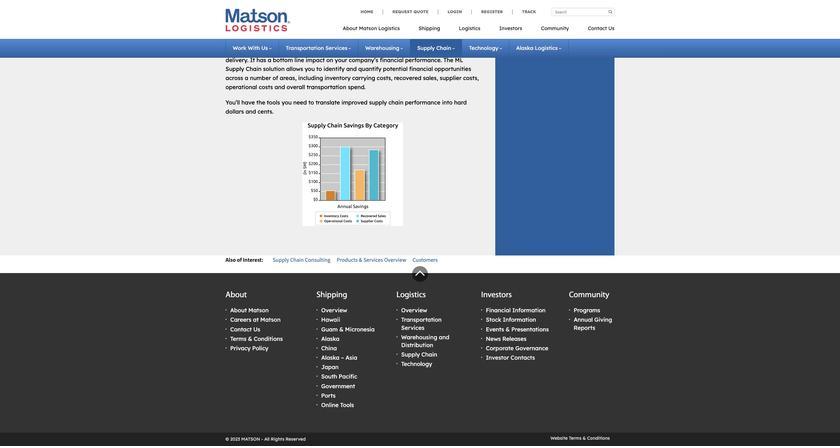 Task type: vqa. For each thing, say whether or not it's contained in the screenshot.
bottom days
no



Task type: describe. For each thing, give the bounding box(es) containing it.
pacific
[[339, 373, 358, 380]]

work
[[233, 45, 247, 51]]

login
[[448, 9, 462, 14]]

Search search field
[[552, 8, 615, 16]]

logistics up warehousing "link" on the left of page
[[379, 25, 400, 31]]

© 2023 matson ‐ all rights reserved
[[226, 436, 306, 442]]

have
[[242, 99, 255, 106]]

contacts
[[511, 354, 535, 361]]

releases
[[503, 335, 527, 342]]

supply chain consulting link
[[273, 256, 331, 263]]

also of interest:
[[226, 256, 264, 263]]

to inside you'll have the tools you need to translate improved supply chain performance into hard dollars and cents.
[[309, 99, 314, 106]]

corporate
[[486, 345, 514, 352]]

investors link
[[490, 23, 532, 36]]

track link
[[513, 9, 537, 14]]

overview for overview hawaii guam & micronesia alaska china alaska – asia japan south pacific government ports online tools
[[321, 307, 348, 314]]

need
[[294, 99, 307, 106]]

areas,
[[280, 74, 297, 82]]

asia
[[346, 354, 358, 361]]

investors inside footer
[[482, 291, 512, 299]]

time
[[423, 47, 435, 55]]

to inside "driving supply chain improvements is more than just about ensuring on-time product delivery. it has a bottom line impact on your company's financial performance. the ml supply chain solution allows you to identify and quantify potential financial opportunities across a number of areas, including inventory carrying costs, recovered sales, supplier costs, operational costs and overall transportation spend."
[[317, 65, 322, 73]]

alaska link
[[321, 335, 340, 342]]

overview link for shipping
[[321, 307, 348, 314]]

programs annual giving reports
[[574, 307, 613, 331]]

products
[[337, 256, 358, 263]]

recovered
[[394, 74, 422, 82]]

impact
[[306, 56, 325, 64]]

is
[[324, 47, 328, 55]]

privacy
[[230, 345, 251, 352]]

us inside about matson careers at matson contact us terms & conditions privacy policy
[[254, 326, 260, 333]]

request
[[393, 9, 413, 14]]

website terms & conditions link
[[551, 436, 610, 441]]

government
[[321, 383, 355, 390]]

services for overview transportation services warehousing and distribution supply chain technology
[[402, 324, 425, 331]]

you inside you'll have the tools you need to translate improved supply chain performance into hard dollars and cents.
[[282, 99, 292, 106]]

chain inside "driving supply chain improvements is more than just about ensuring on-time product delivery. it has a bottom line impact on your company's financial performance. the ml supply chain solution allows you to identify and quantify potential financial opportunities across a number of areas, including inventory carrying costs, recovered sales, supplier costs, operational costs and overall transportation spend."
[[246, 65, 262, 73]]

‐
[[262, 436, 263, 442]]

terms inside about matson careers at matson contact us terms & conditions privacy policy
[[230, 335, 247, 342]]

login link
[[438, 9, 472, 14]]

stock information link
[[486, 316, 537, 323]]

supply right interest:
[[273, 256, 289, 263]]

ports link
[[321, 392, 336, 399]]

overview link for logistics
[[402, 307, 428, 314]]

1 horizontal spatial terms
[[569, 436, 582, 441]]

company's
[[349, 56, 379, 64]]

presentations
[[512, 326, 549, 333]]

consulting
[[305, 256, 331, 263]]

0 vertical spatial technology
[[469, 45, 499, 51]]

dollars
[[226, 108, 244, 115]]

transportation services
[[286, 45, 348, 51]]

community inside footer
[[569, 291, 610, 299]]

hard
[[454, 99, 467, 106]]

guam & micronesia link
[[321, 326, 375, 333]]

register link
[[472, 9, 513, 14]]

tools
[[267, 99, 280, 106]]

improvements
[[283, 47, 322, 55]]

japan
[[321, 364, 339, 371]]

0 vertical spatial contact us link
[[579, 23, 615, 36]]

work with us link
[[233, 45, 272, 51]]

& inside overview hawaii guam & micronesia alaska china alaska – asia japan south pacific government ports online tools
[[340, 326, 344, 333]]

1 vertical spatial a
[[245, 74, 249, 82]]

about matson logistics
[[343, 25, 400, 31]]

website terms & conditions
[[551, 436, 610, 441]]

across
[[226, 74, 243, 82]]

1 vertical spatial information
[[503, 316, 537, 323]]

including
[[298, 74, 323, 82]]

supply chain link for technology link for warehousing "link" on the left of page
[[418, 45, 455, 51]]

1 vertical spatial contact us link
[[230, 326, 260, 333]]

line
[[295, 56, 304, 64]]

governance
[[516, 345, 549, 352]]

costs
[[259, 84, 273, 91]]

services for products & services overview
[[364, 256, 383, 263]]

supply inside overview transportation services warehousing and distribution supply chain technology
[[402, 351, 420, 358]]

with
[[248, 45, 260, 51]]

1 costs, from the left
[[377, 74, 393, 82]]

2 vertical spatial matson
[[261, 316, 281, 323]]

opportunities
[[435, 65, 472, 73]]

events
[[486, 326, 504, 333]]

track
[[522, 9, 537, 14]]

warehousing link
[[366, 45, 403, 51]]

0 horizontal spatial of
[[237, 256, 242, 263]]

home link
[[361, 9, 383, 14]]

terms & conditions link
[[230, 335, 283, 342]]

reserved
[[286, 436, 306, 442]]

performance.
[[405, 56, 442, 64]]

shipping inside top menu navigation
[[419, 25, 440, 31]]

2023 matson
[[230, 436, 260, 442]]

and inside you'll have the tools you need to translate improved supply chain performance into hard dollars and cents.
[[246, 108, 256, 115]]

about matson logistics link
[[343, 23, 410, 36]]

technology link for warehousing "link" on the left of page
[[469, 45, 502, 51]]

more
[[330, 47, 344, 55]]

stock
[[486, 316, 502, 323]]

careers
[[230, 316, 252, 323]]

giving
[[595, 316, 613, 323]]

top menu navigation
[[343, 23, 615, 36]]

matson for careers
[[249, 307, 269, 314]]

community link
[[532, 23, 579, 36]]

0 horizontal spatial financial
[[380, 56, 404, 64]]

annual giving reports link
[[574, 316, 613, 331]]

contact us
[[588, 25, 615, 31]]

news releases link
[[486, 335, 527, 342]]

privacy policy link
[[230, 345, 269, 352]]

just
[[360, 47, 369, 55]]

ports
[[321, 392, 336, 399]]

products & services overview link
[[337, 256, 407, 263]]

measure financial impact
[[226, 35, 318, 44]]

chain inside overview transportation services warehousing and distribution supply chain technology
[[422, 351, 438, 358]]

also
[[226, 256, 236, 263]]

0 vertical spatial financial
[[257, 35, 290, 44]]

annual
[[574, 316, 593, 323]]

financial information link
[[486, 307, 546, 314]]

financial information stock information events & presentations news releases corporate governance investor contacts
[[486, 307, 549, 361]]

online tools link
[[321, 402, 354, 409]]

corporate governance link
[[486, 345, 549, 352]]



Task type: locate. For each thing, give the bounding box(es) containing it.
overview transportation services warehousing and distribution supply chain technology
[[402, 307, 450, 368]]

shipping down quote
[[419, 25, 440, 31]]

policy
[[252, 345, 269, 352]]

1 horizontal spatial technology link
[[469, 45, 502, 51]]

0 vertical spatial financial
[[380, 56, 404, 64]]

driving
[[226, 47, 246, 55]]

supply inside you'll have the tools you need to translate improved supply chain performance into hard dollars and cents.
[[369, 99, 387, 106]]

conditions inside about matson careers at matson contact us terms & conditions privacy policy
[[254, 335, 283, 342]]

to down impact
[[317, 65, 322, 73]]

0 vertical spatial terms
[[230, 335, 247, 342]]

1 horizontal spatial financial
[[410, 65, 433, 73]]

warehousing and distribution link
[[402, 334, 450, 349]]

transportation up warehousing and distribution link
[[402, 316, 442, 323]]

0 vertical spatial supply
[[247, 47, 265, 55]]

0 horizontal spatial community
[[541, 25, 569, 31]]

chain inside you'll have the tools you need to translate improved supply chain performance into hard dollars and cents.
[[389, 99, 404, 106]]

logistics down login
[[459, 25, 481, 31]]

1 horizontal spatial costs,
[[464, 74, 479, 82]]

0 horizontal spatial us
[[254, 326, 260, 333]]

transportation services link inside footer
[[402, 316, 442, 331]]

website
[[551, 436, 568, 441]]

1 vertical spatial alaska
[[321, 335, 340, 342]]

matson for logistics
[[359, 25, 377, 31]]

of down solution
[[273, 74, 278, 82]]

customers link
[[413, 256, 438, 263]]

1 vertical spatial services
[[364, 256, 383, 263]]

community inside 'community' link
[[541, 25, 569, 31]]

2 horizontal spatial us
[[609, 25, 615, 31]]

supply inside "driving supply chain improvements is more than just about ensuring on-time product delivery. it has a bottom line impact on your company's financial performance. the ml supply chain solution allows you to identify and quantify potential financial opportunities across a number of areas, including inventory carrying costs, recovered sales, supplier costs, operational costs and overall transportation spend."
[[226, 65, 244, 73]]

1 horizontal spatial us
[[262, 45, 268, 51]]

financial up with
[[257, 35, 290, 44]]

0 horizontal spatial contact us link
[[230, 326, 260, 333]]

supply chain link
[[418, 45, 455, 51], [402, 351, 438, 358]]

1 vertical spatial technology link
[[402, 360, 433, 368]]

supply
[[247, 47, 265, 55], [369, 99, 387, 106]]

1 horizontal spatial overview link
[[402, 307, 428, 314]]

work with us
[[233, 45, 268, 51]]

and inside overview transportation services warehousing and distribution supply chain technology
[[439, 334, 450, 341]]

0 horizontal spatial services
[[326, 45, 348, 51]]

you inside "driving supply chain improvements is more than just about ensuring on-time product delivery. it has a bottom line impact on your company's financial performance. the ml supply chain solution allows you to identify and quantify potential financial opportunities across a number of areas, including inventory carrying costs, recovered sales, supplier costs, operational costs and overall transportation spend."
[[305, 65, 315, 73]]

transportation services link for the work with us link
[[286, 45, 351, 51]]

about matson link
[[230, 307, 269, 314]]

0 vertical spatial conditions
[[254, 335, 283, 342]]

technology link for warehousing and distribution link
[[402, 360, 433, 368]]

footer containing about
[[0, 266, 841, 446]]

overview inside overview transportation services warehousing and distribution supply chain technology
[[402, 307, 428, 314]]

supply chain
[[418, 45, 452, 51]]

0 vertical spatial chain
[[267, 47, 282, 55]]

at
[[253, 316, 259, 323]]

contact us link down search search box
[[579, 23, 615, 36]]

a
[[268, 56, 272, 64], [245, 74, 249, 82]]

us up terms & conditions link
[[254, 326, 260, 333]]

chain left consulting
[[290, 256, 304, 263]]

investors inside top menu navigation
[[500, 25, 523, 31]]

allows
[[286, 65, 303, 73]]

1 horizontal spatial contact us link
[[579, 23, 615, 36]]

china link
[[321, 345, 337, 352]]

warehousing up distribution
[[402, 334, 438, 341]]

chain down warehousing and distribution link
[[422, 351, 438, 358]]

japan link
[[321, 364, 339, 371]]

supply inside "driving supply chain improvements is more than just about ensuring on-time product delivery. it has a bottom line impact on your company's financial performance. the ml supply chain solution allows you to identify and quantify potential financial opportunities across a number of areas, including inventory carrying costs, recovered sales, supplier costs, operational costs and overall transportation spend."
[[247, 47, 265, 55]]

1 horizontal spatial conditions
[[588, 436, 610, 441]]

supply right improved
[[369, 99, 387, 106]]

2 horizontal spatial services
[[402, 324, 425, 331]]

contact down careers
[[230, 326, 252, 333]]

to right need
[[309, 99, 314, 106]]

technology inside overview transportation services warehousing and distribution supply chain technology
[[402, 360, 433, 368]]

1 vertical spatial about
[[226, 291, 247, 299]]

of inside "driving supply chain improvements is more than just about ensuring on-time product delivery. it has a bottom line impact on your company's financial performance. the ml supply chain solution allows you to identify and quantify potential financial opportunities across a number of areas, including inventory carrying costs, recovered sales, supplier costs, operational costs and overall transportation spend."
[[273, 74, 278, 82]]

rights
[[271, 436, 285, 442]]

you right tools
[[282, 99, 292, 106]]

0 vertical spatial information
[[513, 307, 546, 314]]

overview inside overview hawaii guam & micronesia alaska china alaska – asia japan south pacific government ports online tools
[[321, 307, 348, 314]]

overview hawaii guam & micronesia alaska china alaska – asia japan south pacific government ports online tools
[[321, 307, 375, 409]]

services up distribution
[[402, 324, 425, 331]]

0 horizontal spatial overview link
[[321, 307, 348, 314]]

0 vertical spatial us
[[609, 25, 615, 31]]

1 vertical spatial technology
[[402, 360, 433, 368]]

supply up across
[[226, 65, 244, 73]]

community up programs link
[[569, 291, 610, 299]]

us inside top menu navigation
[[609, 25, 615, 31]]

about up "than"
[[343, 25, 358, 31]]

supply up performance.
[[418, 45, 435, 51]]

costs,
[[377, 74, 393, 82], [464, 74, 479, 82]]

supply down distribution
[[402, 351, 420, 358]]

footer
[[0, 266, 841, 446]]

technology link down distribution
[[402, 360, 433, 368]]

register
[[482, 9, 503, 14]]

supply chain link down distribution
[[402, 351, 438, 358]]

customers
[[413, 256, 438, 263]]

information up presentations
[[513, 307, 546, 314]]

0 horizontal spatial a
[[245, 74, 249, 82]]

technology down top menu navigation on the top of the page
[[469, 45, 499, 51]]

guam
[[321, 326, 338, 333]]

us down search icon
[[609, 25, 615, 31]]

0 horizontal spatial chain
[[267, 47, 282, 55]]

it
[[250, 56, 255, 64]]

©
[[226, 436, 229, 442]]

us right with
[[262, 45, 268, 51]]

1 vertical spatial transportation
[[402, 316, 442, 323]]

logistics down backtop image
[[397, 291, 426, 299]]

financial down performance.
[[410, 65, 433, 73]]

investors up the financial information link
[[482, 291, 512, 299]]

1 vertical spatial terms
[[569, 436, 582, 441]]

0 vertical spatial technology link
[[469, 45, 502, 51]]

1 vertical spatial us
[[262, 45, 268, 51]]

matson up at
[[249, 307, 269, 314]]

bottom
[[273, 56, 293, 64]]

0 vertical spatial matson
[[359, 25, 377, 31]]

contact inside top menu navigation
[[588, 25, 607, 31]]

& right website
[[583, 436, 586, 441]]

1 vertical spatial contact
[[230, 326, 252, 333]]

0 horizontal spatial technology
[[402, 360, 433, 368]]

supply chain consulting
[[273, 256, 331, 263]]

warehousing down "about matson logistics" link
[[366, 45, 400, 51]]

chain up the on the right of the page
[[437, 45, 452, 51]]

us
[[609, 25, 615, 31], [262, 45, 268, 51], [254, 326, 260, 333]]

about up careers
[[230, 307, 247, 314]]

1 vertical spatial matson
[[249, 307, 269, 314]]

terms right website
[[569, 436, 582, 441]]

2 vertical spatial us
[[254, 326, 260, 333]]

alaska down the investors link in the right top of the page
[[517, 45, 534, 51]]

of right also
[[237, 256, 242, 263]]

chain inside "driving supply chain improvements is more than just about ensuring on-time product delivery. it has a bottom line impact on your company's financial performance. the ml supply chain solution allows you to identify and quantify potential financial opportunities across a number of areas, including inventory carrying costs, recovered sales, supplier costs, operational costs and overall transportation spend."
[[267, 47, 282, 55]]

investor contacts link
[[486, 354, 535, 361]]

alaska down guam in the bottom of the page
[[321, 335, 340, 342]]

0 horizontal spatial financial
[[257, 35, 290, 44]]

supply chain link up the on the right of the page
[[418, 45, 455, 51]]

transportation down impact at the left of page
[[286, 45, 324, 51]]

warehousing inside overview transportation services warehousing and distribution supply chain technology
[[402, 334, 438, 341]]

financial inside financial information stock information events & presentations news releases corporate governance investor contacts
[[486, 307, 511, 314]]

conditions
[[254, 335, 283, 342], [588, 436, 610, 441]]

0 horizontal spatial costs,
[[377, 74, 393, 82]]

matson right at
[[261, 316, 281, 323]]

you'll have the tools you need to translate improved supply chain performance into hard dollars and cents.
[[226, 99, 467, 115]]

1 vertical spatial supply chain link
[[402, 351, 438, 358]]

solution
[[263, 65, 285, 73]]

has
[[257, 56, 266, 64]]

section
[[488, 0, 623, 256]]

0 vertical spatial services
[[326, 45, 348, 51]]

1 vertical spatial of
[[237, 256, 242, 263]]

services up your
[[326, 45, 348, 51]]

supply up it
[[247, 47, 265, 55]]

reports
[[574, 324, 596, 331]]

careers at matson link
[[230, 316, 281, 323]]

china
[[321, 345, 337, 352]]

services right 'products'
[[364, 256, 383, 263]]

2 overview link from the left
[[402, 307, 428, 314]]

contact inside about matson careers at matson contact us terms & conditions privacy policy
[[230, 326, 252, 333]]

about inside top menu navigation
[[343, 25, 358, 31]]

1 horizontal spatial to
[[317, 65, 322, 73]]

1 vertical spatial chain
[[389, 99, 404, 106]]

transportation services link for overview link for logistics
[[402, 316, 442, 331]]

costs, down opportunities
[[464, 74, 479, 82]]

overview link
[[321, 307, 348, 314], [402, 307, 428, 314]]

financial up potential
[[380, 56, 404, 64]]

0 vertical spatial you
[[305, 65, 315, 73]]

2 vertical spatial services
[[402, 324, 425, 331]]

hawaii link
[[321, 316, 340, 323]]

overview for overview transportation services warehousing and distribution supply chain technology
[[402, 307, 428, 314]]

0 vertical spatial warehousing
[[366, 45, 400, 51]]

chain down it
[[246, 65, 262, 73]]

information
[[513, 307, 546, 314], [503, 316, 537, 323]]

1 horizontal spatial warehousing
[[402, 334, 438, 341]]

improved
[[342, 99, 368, 106]]

0 horizontal spatial you
[[282, 99, 292, 106]]

matson down home
[[359, 25, 377, 31]]

transportation inside overview transportation services warehousing and distribution supply chain technology
[[402, 316, 442, 323]]

1 horizontal spatial you
[[305, 65, 315, 73]]

matson inside top menu navigation
[[359, 25, 377, 31]]

0 horizontal spatial transportation services link
[[286, 45, 351, 51]]

1 horizontal spatial chain
[[389, 99, 404, 106]]

0 vertical spatial investors
[[500, 25, 523, 31]]

0 vertical spatial alaska
[[517, 45, 534, 51]]

south
[[321, 373, 337, 380]]

0 vertical spatial community
[[541, 25, 569, 31]]

technology down distribution
[[402, 360, 433, 368]]

a right has
[[268, 56, 272, 64]]

logistics link
[[450, 23, 490, 36]]

about for about matson logistics
[[343, 25, 358, 31]]

backtop image
[[413, 266, 428, 282]]

2 vertical spatial about
[[230, 307, 247, 314]]

investors down 'track' link
[[500, 25, 523, 31]]

0 vertical spatial transportation services link
[[286, 45, 351, 51]]

1 vertical spatial investors
[[482, 291, 512, 299]]

1 horizontal spatial transportation
[[402, 316, 442, 323]]

and
[[346, 65, 357, 73], [275, 84, 285, 91], [246, 108, 256, 115], [439, 334, 450, 341]]

community up "alaska logistics" link
[[541, 25, 569, 31]]

search image
[[609, 10, 613, 14]]

operational
[[226, 84, 257, 91]]

0 vertical spatial to
[[317, 65, 322, 73]]

transportation services link up warehousing and distribution link
[[402, 316, 442, 331]]

& right 'products'
[[359, 256, 363, 263]]

spend.
[[348, 84, 366, 91]]

0 horizontal spatial terms
[[230, 335, 247, 342]]

financial
[[257, 35, 290, 44], [486, 307, 511, 314]]

information up events & presentations link
[[503, 316, 537, 323]]

a up operational
[[245, 74, 249, 82]]

1 horizontal spatial contact
[[588, 25, 607, 31]]

costs, down potential
[[377, 74, 393, 82]]

terms
[[230, 335, 247, 342], [569, 436, 582, 441]]

1 vertical spatial to
[[309, 99, 314, 106]]

about up the about matson link at the bottom
[[226, 291, 247, 299]]

0 vertical spatial about
[[343, 25, 358, 31]]

products & services overview
[[337, 256, 407, 263]]

& inside financial information stock information events & presentations news releases corporate governance investor contacts
[[506, 326, 510, 333]]

1 horizontal spatial transportation services link
[[402, 316, 442, 331]]

0 horizontal spatial technology link
[[402, 360, 433, 368]]

delivery.
[[226, 56, 249, 64]]

contact us link
[[579, 23, 615, 36], [230, 326, 260, 333]]

number
[[250, 74, 271, 82]]

all
[[264, 436, 270, 442]]

online
[[321, 402, 339, 409]]

1 vertical spatial shipping
[[317, 291, 348, 299]]

0 vertical spatial transportation
[[286, 45, 324, 51]]

0 vertical spatial contact
[[588, 25, 607, 31]]

about for about matson careers at matson contact us terms & conditions privacy policy
[[230, 307, 247, 314]]

1 vertical spatial transportation services link
[[402, 316, 442, 331]]

2 costs, from the left
[[464, 74, 479, 82]]

cents.
[[258, 108, 274, 115]]

0 vertical spatial of
[[273, 74, 278, 82]]

financial up stock
[[486, 307, 511, 314]]

None search field
[[552, 8, 615, 16]]

supply chain link for technology link for warehousing and distribution link
[[402, 351, 438, 358]]

technology
[[469, 45, 499, 51], [402, 360, 433, 368]]

transportation services link up impact
[[286, 45, 351, 51]]

home
[[361, 9, 374, 14]]

0 horizontal spatial to
[[309, 99, 314, 106]]

chain down "measure financial impact"
[[267, 47, 282, 55]]

you up including
[[305, 65, 315, 73]]

1 overview link from the left
[[321, 307, 348, 314]]

1 vertical spatial conditions
[[588, 436, 610, 441]]

the
[[444, 56, 454, 64]]

& up news releases link
[[506, 326, 510, 333]]

investor
[[486, 354, 509, 361]]

& up privacy policy link
[[248, 335, 252, 342]]

request quote
[[393, 9, 429, 14]]

on-
[[414, 47, 423, 55]]

product
[[437, 47, 458, 55]]

contact down search search box
[[588, 25, 607, 31]]

logistics down 'community' link
[[535, 45, 558, 51]]

government link
[[321, 383, 355, 390]]

0 horizontal spatial transportation
[[286, 45, 324, 51]]

1 horizontal spatial of
[[273, 74, 278, 82]]

0 horizontal spatial warehousing
[[366, 45, 400, 51]]

than
[[346, 47, 358, 55]]

contact us link down careers
[[230, 326, 260, 333]]

news
[[486, 335, 501, 342]]

supplier
[[440, 74, 462, 82]]

alaska up japan
[[321, 354, 340, 361]]

hawaii
[[321, 316, 340, 323]]

technology link down top menu navigation on the top of the page
[[469, 45, 502, 51]]

1 vertical spatial supply
[[369, 99, 387, 106]]

1 horizontal spatial a
[[268, 56, 272, 64]]

& right guam in the bottom of the page
[[340, 326, 344, 333]]

1 vertical spatial community
[[569, 291, 610, 299]]

services inside overview transportation services warehousing and distribution supply chain technology
[[402, 324, 425, 331]]

1 horizontal spatial financial
[[486, 307, 511, 314]]

0 horizontal spatial contact
[[230, 326, 252, 333]]

0 vertical spatial shipping
[[419, 25, 440, 31]]

1 horizontal spatial community
[[569, 291, 610, 299]]

& inside about matson careers at matson contact us terms & conditions privacy policy
[[248, 335, 252, 342]]

shipping up hawaii link
[[317, 291, 348, 299]]

quantify
[[359, 65, 382, 73]]

1 vertical spatial warehousing
[[402, 334, 438, 341]]

about for about
[[226, 291, 247, 299]]

0 horizontal spatial shipping
[[317, 291, 348, 299]]

2 vertical spatial alaska
[[321, 354, 340, 361]]

1 horizontal spatial services
[[364, 256, 383, 263]]

your
[[335, 56, 347, 64]]

1 vertical spatial financial
[[410, 65, 433, 73]]

terms up the privacy
[[230, 335, 247, 342]]

events & presentations link
[[486, 326, 549, 333]]

about inside about matson careers at matson contact us terms & conditions privacy policy
[[230, 307, 247, 314]]

transportation
[[307, 84, 347, 91]]

financial
[[380, 56, 404, 64], [410, 65, 433, 73]]

matson logistics image
[[226, 9, 290, 31]]

chain left performance
[[389, 99, 404, 106]]

alaska – asia link
[[321, 354, 358, 361]]

1 horizontal spatial technology
[[469, 45, 499, 51]]

1 vertical spatial financial
[[486, 307, 511, 314]]

0 vertical spatial supply chain link
[[418, 45, 455, 51]]

impact
[[292, 35, 318, 44]]



